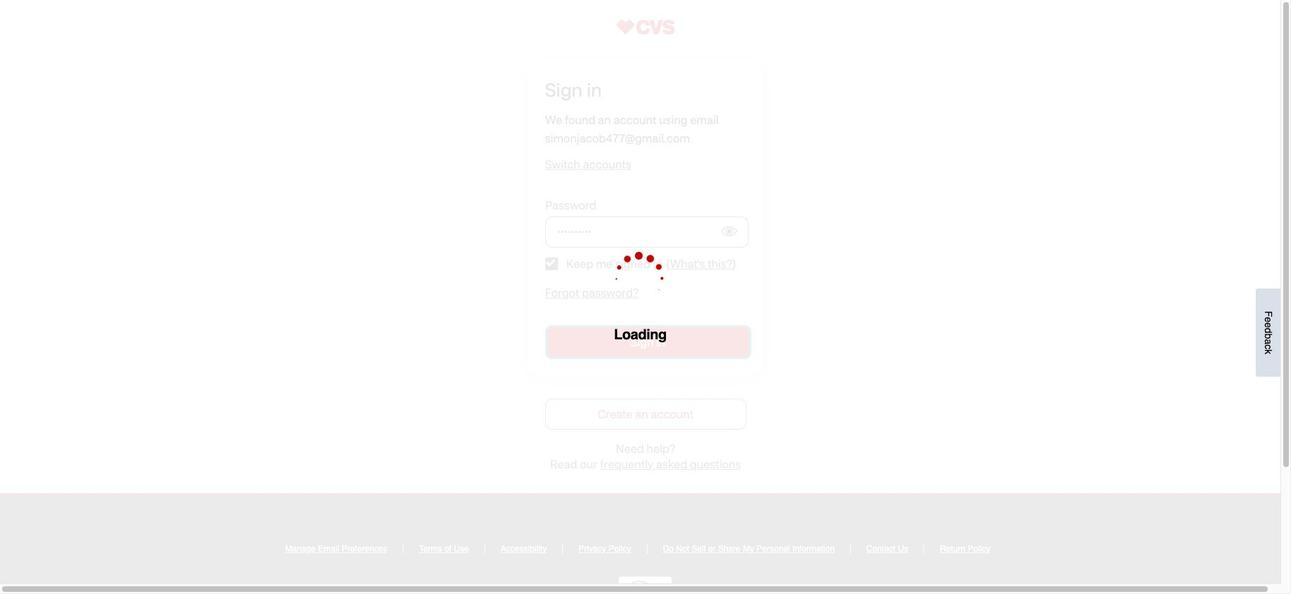 Task type: vqa. For each thing, say whether or not it's contained in the screenshot.
Password, edit, password must be 8 to 64 characters, password must include at least 1 number and 1 letter, password can't be your username or easily guessed words, like "password. password field
yes



Task type: describe. For each thing, give the bounding box(es) containing it.
Show Password image field
[[721, 225, 738, 236]]



Task type: locate. For each thing, give the bounding box(es) containing it.
footer
[[0, 493, 1292, 594]]

Password, edit, password must be 8 to 64 characters, password must include at least 1 number and 1 letter, password can't be your username or easily guessed words, like "password. password field
[[545, 216, 748, 247]]



